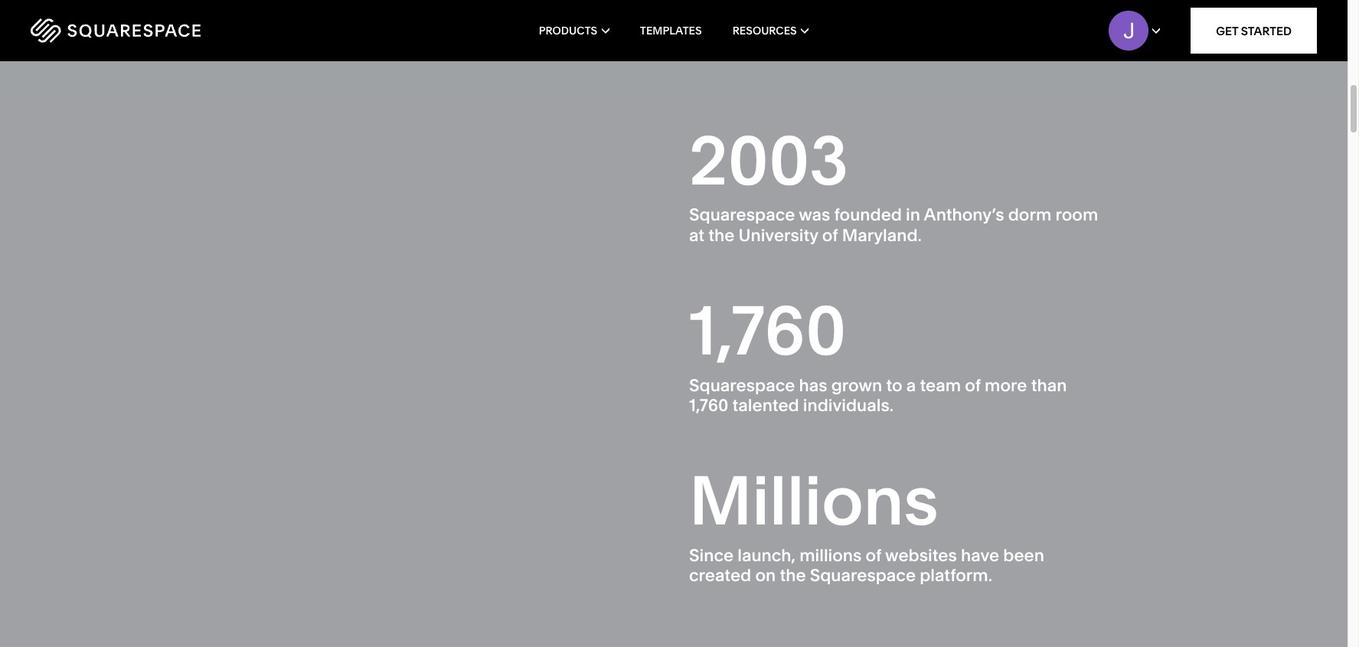 Task type: vqa. For each thing, say whether or not it's contained in the screenshot.
I'm just browsing
no



Task type: describe. For each thing, give the bounding box(es) containing it.
talented
[[733, 395, 799, 416]]

millions
[[800, 545, 862, 566]]

been
[[1004, 545, 1045, 566]]

founded
[[834, 205, 902, 225]]

get
[[1216, 23, 1239, 38]]

at
[[689, 225, 705, 246]]

more
[[985, 375, 1027, 396]]

templates
[[640, 24, 702, 38]]

squarespace inside millions since launch, millions of websites have been created on the squarespace platform.
[[810, 566, 916, 586]]

2 1,760 from the top
[[689, 395, 729, 416]]

on
[[755, 566, 776, 586]]

platform.
[[920, 566, 993, 586]]

was
[[799, 205, 830, 225]]

dorm
[[1008, 205, 1052, 225]]

than
[[1031, 375, 1067, 396]]

1,760 squarespace has grown to a team of more than 1,760 talented individuals.
[[689, 289, 1067, 416]]

launch,
[[738, 545, 796, 566]]

templates link
[[640, 0, 702, 61]]

of inside millions since launch, millions of websites have been created on the squarespace platform.
[[866, 545, 882, 566]]

the inside the 2003 squarespace was founded in anthony's dorm room at the university of maryland.
[[709, 225, 735, 246]]

the inside millions since launch, millions of websites have been created on the squarespace platform.
[[780, 566, 806, 586]]

squarespace logo image
[[31, 18, 201, 43]]

get started
[[1216, 23, 1292, 38]]

squarespace logo link
[[31, 18, 288, 43]]



Task type: locate. For each thing, give the bounding box(es) containing it.
squarespace inside the 2003 squarespace was founded in anthony's dorm room at the university of maryland.
[[689, 205, 795, 225]]

team
[[920, 375, 961, 396]]

the
[[709, 225, 735, 246], [780, 566, 806, 586]]

millions since launch, millions of websites have been created on the squarespace platform.
[[689, 459, 1045, 586]]

millions
[[689, 459, 939, 543]]

0 horizontal spatial of
[[822, 225, 838, 246]]

room
[[1056, 205, 1099, 225]]

university
[[739, 225, 819, 246]]

of inside 1,760 squarespace has grown to a team of more than 1,760 talented individuals.
[[965, 375, 981, 396]]

0 vertical spatial of
[[822, 225, 838, 246]]

squarespace for 2003
[[689, 205, 795, 225]]

1 vertical spatial 1,760
[[689, 395, 729, 416]]

created
[[689, 566, 752, 586]]

resources button
[[733, 0, 809, 61]]

0 vertical spatial the
[[709, 225, 735, 246]]

to
[[886, 375, 903, 396]]

0 horizontal spatial the
[[709, 225, 735, 246]]

the right at
[[709, 225, 735, 246]]

resources
[[733, 24, 797, 38]]

1 horizontal spatial of
[[866, 545, 882, 566]]

1,760
[[689, 289, 847, 372], [689, 395, 729, 416]]

1,760 left talented
[[689, 395, 729, 416]]

2 horizontal spatial of
[[965, 375, 981, 396]]

has
[[799, 375, 828, 396]]

started
[[1241, 23, 1292, 38]]

2003
[[689, 118, 849, 202]]

individuals.
[[803, 395, 894, 416]]

squarespace
[[689, 205, 795, 225], [689, 375, 795, 396], [810, 566, 916, 586]]

websites
[[885, 545, 957, 566]]

of
[[822, 225, 838, 246], [965, 375, 981, 396], [866, 545, 882, 566]]

0 vertical spatial 1,760
[[689, 289, 847, 372]]

squarespace inside 1,760 squarespace has grown to a team of more than 1,760 talented individuals.
[[689, 375, 795, 396]]

2 vertical spatial squarespace
[[810, 566, 916, 586]]

1 horizontal spatial the
[[780, 566, 806, 586]]

since
[[689, 545, 734, 566]]

the right 'on'
[[780, 566, 806, 586]]

get started link
[[1191, 8, 1317, 54]]

have
[[961, 545, 1000, 566]]

1 1,760 from the top
[[689, 289, 847, 372]]

1,760 up has
[[689, 289, 847, 372]]

squarespace for 1,760
[[689, 375, 795, 396]]

1 vertical spatial squarespace
[[689, 375, 795, 396]]

anthony's
[[924, 205, 1004, 225]]

2 vertical spatial of
[[866, 545, 882, 566]]

products
[[539, 24, 598, 38]]

of right university
[[822, 225, 838, 246]]

of right team
[[965, 375, 981, 396]]

grown
[[832, 375, 883, 396]]

1 vertical spatial of
[[965, 375, 981, 396]]

1 vertical spatial the
[[780, 566, 806, 586]]

of right millions
[[866, 545, 882, 566]]

0 vertical spatial squarespace
[[689, 205, 795, 225]]

of inside the 2003 squarespace was founded in anthony's dorm room at the university of maryland.
[[822, 225, 838, 246]]

a
[[907, 375, 916, 396]]

2003 squarespace was founded in anthony's dorm room at the university of maryland.
[[689, 118, 1099, 246]]

in
[[906, 205, 921, 225]]

products button
[[539, 0, 609, 61]]

maryland.
[[842, 225, 922, 246]]



